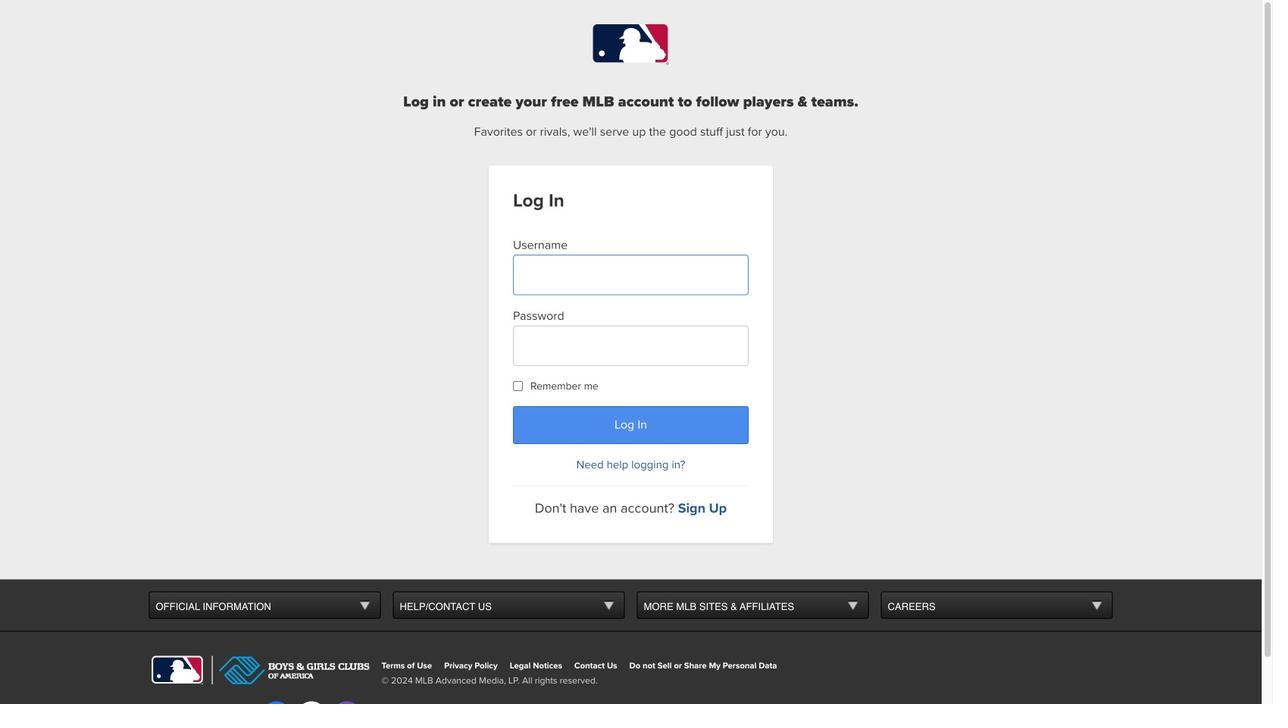 Task type: describe. For each thing, give the bounding box(es) containing it.
mlb.com image
[[149, 656, 206, 685]]



Task type: locate. For each thing, give the bounding box(es) containing it.
None submit
[[513, 406, 749, 444]]

None text field
[[513, 255, 749, 295]]

None checkbox
[[513, 381, 523, 391]]

mlb logo image
[[593, 24, 669, 65]]

boys and girls club of america image
[[212, 656, 370, 685]]

None password field
[[513, 326, 749, 366]]



Task type: vqa. For each thing, say whether or not it's contained in the screenshot.
mlb logo
yes



